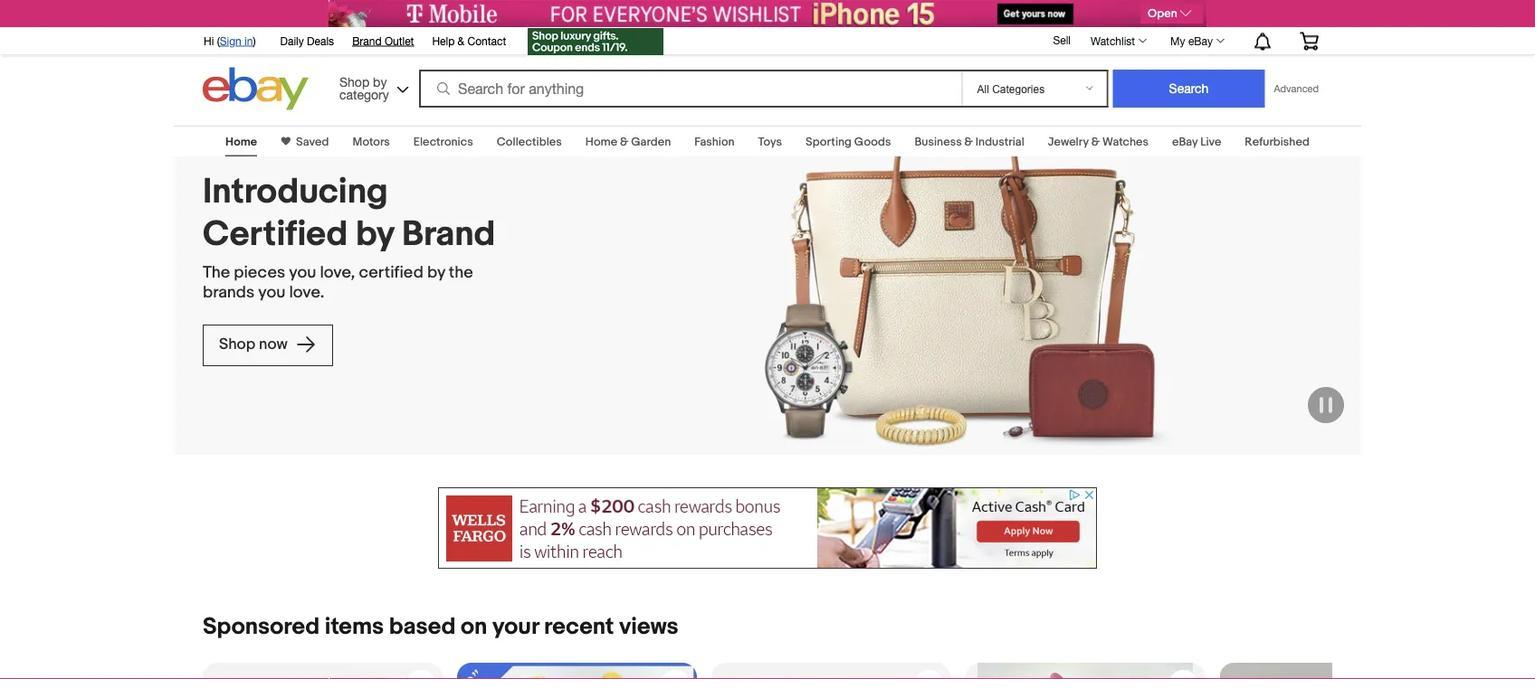 Task type: describe. For each thing, give the bounding box(es) containing it.
& for business
[[964, 135, 973, 149]]

& for jewelry
[[1091, 135, 1100, 149]]

ebay inside the introducing certified by brand "main content"
[[1172, 135, 1198, 149]]

love,
[[320, 263, 355, 283]]

watches
[[1102, 135, 1149, 149]]

advanced
[[1274, 83, 1319, 95]]

introducing
[[203, 171, 388, 213]]

your
[[492, 613, 539, 641]]

electronics
[[413, 135, 473, 149]]

(
[[217, 34, 220, 47]]

sign in link
[[220, 34, 253, 47]]

get the coupon image
[[528, 28, 664, 55]]

home & garden link
[[585, 135, 671, 149]]

introducing certified by brand the pieces you love, certified by the brands you love.
[[203, 171, 495, 303]]

business & industrial
[[914, 135, 1024, 149]]

industrial
[[975, 135, 1024, 149]]

views
[[619, 613, 678, 641]]

by inside shop by category
[[373, 74, 387, 89]]

business & industrial link
[[914, 135, 1024, 149]]

sell link
[[1045, 34, 1079, 46]]

in
[[244, 34, 253, 47]]

open button
[[1140, 4, 1203, 24]]

shop for shop by category
[[339, 74, 369, 89]]

0 vertical spatial advertisement region
[[329, 0, 1206, 27]]

0 horizontal spatial you
[[258, 283, 285, 303]]

Search for anything text field
[[422, 72, 958, 106]]

fashion link
[[694, 135, 735, 149]]

motors link
[[352, 135, 390, 149]]

ebay inside 'link'
[[1188, 34, 1213, 47]]

fashion
[[694, 135, 735, 149]]

recent
[[544, 613, 614, 641]]

none submit inside 'shop by category' banner
[[1113, 70, 1265, 108]]

certified
[[203, 213, 348, 256]]

saved link
[[291, 135, 329, 149]]

now
[[259, 335, 288, 354]]

my ebay
[[1170, 34, 1213, 47]]

my ebay link
[[1160, 30, 1233, 52]]

daily deals link
[[280, 32, 334, 52]]

toys link
[[758, 135, 782, 149]]

motors
[[352, 135, 390, 149]]

brands
[[203, 283, 255, 303]]

pieces
[[234, 263, 285, 283]]

collectibles link
[[497, 135, 562, 149]]

shop now
[[219, 335, 291, 354]]

& for home
[[620, 135, 628, 149]]

brand outlet link
[[352, 32, 414, 52]]

shop by category button
[[331, 67, 413, 106]]

brand inside account navigation
[[352, 34, 382, 47]]

account navigation
[[194, 23, 1332, 57]]

items
[[325, 613, 384, 641]]

watchlist
[[1091, 34, 1135, 47]]

sponsored
[[203, 613, 320, 641]]

)
[[253, 34, 256, 47]]

goods
[[854, 135, 891, 149]]

sporting goods
[[806, 135, 891, 149]]



Task type: vqa. For each thing, say whether or not it's contained in the screenshot.
Home
yes



Task type: locate. For each thing, give the bounding box(es) containing it.
refurbished
[[1245, 135, 1310, 149]]

based
[[389, 613, 456, 641]]

brand outlet
[[352, 34, 414, 47]]

0 vertical spatial shop
[[339, 74, 369, 89]]

home for home
[[225, 135, 257, 149]]

1 horizontal spatial shop
[[339, 74, 369, 89]]

shop inside the introducing certified by brand "main content"
[[219, 335, 255, 354]]

contact
[[467, 34, 506, 47]]

sign
[[220, 34, 241, 47]]

0 horizontal spatial home
[[225, 135, 257, 149]]

help & contact
[[432, 34, 506, 47]]

watchlist link
[[1081, 30, 1155, 52]]

introducing certified by brand link
[[203, 171, 503, 256]]

brand inside introducing certified by brand the pieces you love, certified by the brands you love.
[[402, 213, 495, 256]]

you
[[289, 263, 316, 283], [258, 283, 285, 303]]

1 home from the left
[[225, 135, 257, 149]]

outlet
[[385, 34, 414, 47]]

shop for shop now
[[219, 335, 255, 354]]

0 vertical spatial brand
[[352, 34, 382, 47]]

ebay left live
[[1172, 135, 1198, 149]]

home left saved "link"
[[225, 135, 257, 149]]

ebay live
[[1172, 135, 1221, 149]]

0 horizontal spatial brand
[[352, 34, 382, 47]]

hi ( sign in )
[[204, 34, 256, 47]]

the
[[203, 263, 230, 283]]

home
[[225, 135, 257, 149], [585, 135, 617, 149]]

0 horizontal spatial shop
[[219, 335, 255, 354]]

1 horizontal spatial you
[[289, 263, 316, 283]]

sell
[[1053, 34, 1071, 46]]

shop by category
[[339, 74, 389, 102]]

jewelry
[[1048, 135, 1089, 149]]

&
[[458, 34, 464, 47], [620, 135, 628, 149], [964, 135, 973, 149], [1091, 135, 1100, 149]]

daily deals
[[280, 34, 334, 47]]

2 vertical spatial by
[[427, 263, 445, 283]]

garden
[[631, 135, 671, 149]]

brand left outlet on the top of the page
[[352, 34, 382, 47]]

you up love.
[[289, 263, 316, 283]]

daily
[[280, 34, 304, 47]]

by up certified
[[356, 213, 394, 256]]

help & contact link
[[432, 32, 506, 52]]

by left the
[[427, 263, 445, 283]]

live
[[1200, 135, 1221, 149]]

1 vertical spatial brand
[[402, 213, 495, 256]]

ebay live link
[[1172, 135, 1221, 149]]

1 horizontal spatial brand
[[402, 213, 495, 256]]

jewelry & watches
[[1048, 135, 1149, 149]]

on
[[461, 613, 487, 641]]

advanced link
[[1265, 71, 1328, 107]]

sponsored items based on your recent views
[[203, 613, 678, 641]]

category
[[339, 87, 389, 102]]

shop
[[339, 74, 369, 89], [219, 335, 255, 354]]

electronics link
[[413, 135, 473, 149]]

home & garden
[[585, 135, 671, 149]]

& right help
[[458, 34, 464, 47]]

advertisement region
[[329, 0, 1206, 27], [438, 488, 1097, 569]]

shop now link
[[203, 325, 333, 366]]

& right jewelry
[[1091, 135, 1100, 149]]

home for home & garden
[[585, 135, 617, 149]]

jewelry & watches link
[[1048, 135, 1149, 149]]

1 vertical spatial advertisement region
[[438, 488, 1097, 569]]

open
[[1148, 7, 1177, 21]]

by down brand outlet link
[[373, 74, 387, 89]]

0 vertical spatial ebay
[[1188, 34, 1213, 47]]

& left garden
[[620, 135, 628, 149]]

& inside account navigation
[[458, 34, 464, 47]]

love.
[[289, 283, 324, 303]]

sporting goods link
[[806, 135, 891, 149]]

advertisement region inside the introducing certified by brand "main content"
[[438, 488, 1097, 569]]

deals
[[307, 34, 334, 47]]

you down pieces
[[258, 283, 285, 303]]

ebay
[[1188, 34, 1213, 47], [1172, 135, 1198, 149]]

collectibles
[[497, 135, 562, 149]]

sporting
[[806, 135, 852, 149]]

shop down brand outlet link
[[339, 74, 369, 89]]

brand up the
[[402, 213, 495, 256]]

my
[[1170, 34, 1185, 47]]

& right business
[[964, 135, 973, 149]]

by
[[373, 74, 387, 89], [356, 213, 394, 256], [427, 263, 445, 283]]

brand
[[352, 34, 382, 47], [402, 213, 495, 256]]

certified
[[359, 263, 423, 283]]

refurbished link
[[1245, 135, 1310, 149]]

1 vertical spatial shop
[[219, 335, 255, 354]]

None submit
[[1113, 70, 1265, 108]]

the
[[449, 263, 473, 283]]

shop by category banner
[[194, 23, 1332, 115]]

& for help
[[458, 34, 464, 47]]

1 horizontal spatial home
[[585, 135, 617, 149]]

your shopping cart image
[[1299, 32, 1320, 50]]

hi
[[204, 34, 214, 47]]

0 vertical spatial by
[[373, 74, 387, 89]]

ebay right my
[[1188, 34, 1213, 47]]

1 vertical spatial ebay
[[1172, 135, 1198, 149]]

shop left now
[[219, 335, 255, 354]]

saved
[[296, 135, 329, 149]]

help
[[432, 34, 455, 47]]

introducing certified by brand main content
[[0, 115, 1535, 680]]

business
[[914, 135, 962, 149]]

2 home from the left
[[585, 135, 617, 149]]

home left garden
[[585, 135, 617, 149]]

toys
[[758, 135, 782, 149]]

1 vertical spatial by
[[356, 213, 394, 256]]

shop inside shop by category
[[339, 74, 369, 89]]



